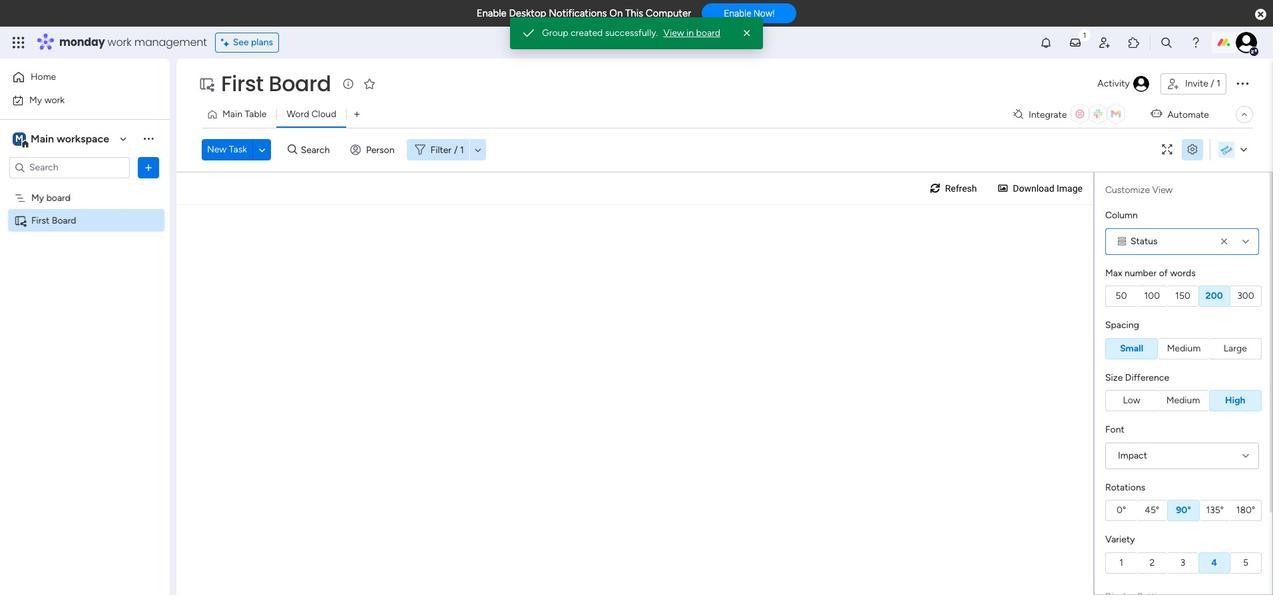 Task type: describe. For each thing, give the bounding box(es) containing it.
300 button
[[1231, 286, 1262, 307]]

50
[[1116, 290, 1127, 302]]

task
[[229, 144, 247, 155]]

1 image
[[1079, 27, 1091, 42]]

medium for size difference
[[1167, 395, 1200, 406]]

90° button
[[1168, 500, 1200, 521]]

view in board link
[[663, 27, 721, 40]]

high
[[1225, 395, 1246, 406]]

size
[[1106, 372, 1123, 383]]

invite members image
[[1098, 36, 1112, 49]]

workspace selection element
[[13, 131, 111, 148]]

45°
[[1145, 505, 1160, 516]]

180°
[[1236, 505, 1255, 516]]

open full screen image
[[1157, 145, 1178, 155]]

see plans button
[[215, 33, 279, 53]]

on
[[610, 7, 623, 19]]

0° button
[[1106, 500, 1137, 521]]

4 button
[[1198, 552, 1231, 574]]

0 horizontal spatial board
[[46, 192, 71, 203]]

small button
[[1106, 338, 1158, 359]]

filter / 1
[[431, 144, 464, 156]]

spacing
[[1106, 320, 1139, 331]]

1 button
[[1106, 552, 1137, 574]]

word cloud
[[287, 109, 336, 120]]

my work button
[[8, 90, 143, 111]]

created
[[571, 27, 603, 39]]

50 button
[[1106, 286, 1137, 307]]

customize view
[[1106, 184, 1173, 196]]

0 horizontal spatial first board
[[31, 215, 76, 226]]

cloud
[[312, 109, 336, 120]]

/ for invite
[[1211, 78, 1215, 89]]

low
[[1123, 395, 1141, 406]]

0 horizontal spatial board
[[52, 215, 76, 226]]

300
[[1237, 290, 1254, 302]]

2
[[1150, 557, 1155, 568]]

status
[[1131, 235, 1158, 247]]

angle down image
[[259, 145, 265, 155]]

1 inside 1 button
[[1120, 557, 1123, 568]]

notifications
[[549, 7, 607, 19]]

management
[[134, 35, 207, 50]]

person button
[[345, 139, 403, 160]]

0 vertical spatial first board
[[221, 69, 331, 99]]

automate
[[1168, 109, 1209, 120]]

low button
[[1106, 390, 1158, 412]]

0 horizontal spatial options image
[[142, 161, 155, 174]]

180° button
[[1231, 500, 1262, 521]]

0 vertical spatial shareable board image
[[198, 76, 214, 92]]

monday work management
[[59, 35, 207, 50]]

200
[[1206, 290, 1223, 302]]

main table button
[[202, 104, 277, 125]]

enable desktop notifications on this computer
[[477, 7, 691, 19]]

filter
[[431, 144, 452, 156]]

inbox image
[[1069, 36, 1082, 49]]

large
[[1224, 343, 1247, 354]]

main for main workspace
[[31, 132, 54, 145]]

invite
[[1185, 78, 1209, 89]]

font
[[1106, 424, 1125, 436]]

words
[[1170, 267, 1196, 279]]

add to favorites image
[[363, 77, 376, 90]]

group created successfully. view in board
[[542, 27, 721, 39]]

rotations
[[1106, 482, 1146, 493]]

apps image
[[1127, 36, 1141, 49]]

150
[[1176, 290, 1191, 302]]

workspace image
[[13, 132, 26, 146]]

workspace
[[57, 132, 109, 145]]

100
[[1144, 290, 1160, 302]]

my for my board
[[31, 192, 44, 203]]

word
[[287, 109, 309, 120]]

board inside 'alert'
[[696, 27, 721, 39]]

see plans
[[233, 37, 273, 48]]

my board
[[31, 192, 71, 203]]

5
[[1243, 557, 1249, 568]]

notifications image
[[1040, 36, 1053, 49]]

2 button
[[1137, 552, 1168, 574]]

dapulse integrations image
[[1014, 110, 1024, 120]]

main for main table
[[222, 109, 242, 120]]

size difference
[[1106, 372, 1169, 383]]

135° button
[[1200, 500, 1231, 521]]

3 button
[[1168, 552, 1198, 574]]

person
[[366, 144, 395, 156]]

settings image
[[1182, 145, 1203, 155]]

new task button
[[202, 139, 252, 160]]

200 button
[[1198, 286, 1231, 307]]

column
[[1106, 210, 1138, 221]]

help image
[[1189, 36, 1203, 49]]

4
[[1212, 557, 1217, 568]]

show board description image
[[341, 77, 356, 91]]

enable now! button
[[702, 3, 797, 23]]

3
[[1181, 557, 1186, 568]]

medium button for size difference
[[1158, 390, 1209, 412]]

new task
[[207, 144, 247, 155]]

successfully.
[[605, 27, 658, 39]]

max number of words
[[1106, 267, 1196, 279]]

0 vertical spatial options image
[[1235, 75, 1251, 91]]

small
[[1120, 343, 1144, 354]]

enable for enable desktop notifications on this computer
[[477, 7, 507, 19]]

list box containing my board
[[0, 184, 170, 412]]

m
[[15, 133, 23, 144]]

First Board field
[[218, 69, 335, 99]]



Task type: vqa. For each thing, say whether or not it's contained in the screenshot.


Task type: locate. For each thing, give the bounding box(es) containing it.
135°
[[1206, 505, 1224, 516]]

1 horizontal spatial view
[[1152, 184, 1173, 196]]

search everything image
[[1160, 36, 1173, 49]]

1 vertical spatial shareable board image
[[14, 214, 27, 227]]

0 horizontal spatial shareable board image
[[14, 214, 27, 227]]

0 vertical spatial main
[[222, 109, 242, 120]]

table
[[245, 109, 267, 120]]

1 vertical spatial view
[[1152, 184, 1173, 196]]

activity
[[1098, 78, 1130, 89]]

alert containing group created successfully.
[[510, 17, 763, 49]]

1 horizontal spatial enable
[[724, 8, 752, 19]]

1 vertical spatial first board
[[31, 215, 76, 226]]

board
[[696, 27, 721, 39], [46, 192, 71, 203]]

see
[[233, 37, 249, 48]]

medium button down difference
[[1158, 390, 1209, 412]]

work down home
[[44, 94, 65, 106]]

1 horizontal spatial options image
[[1235, 75, 1251, 91]]

medium down difference
[[1167, 395, 1200, 406]]

enable now!
[[724, 8, 775, 19]]

5 button
[[1231, 552, 1262, 574]]

shareable board image
[[198, 76, 214, 92], [14, 214, 27, 227]]

150 button
[[1168, 286, 1198, 307]]

select product image
[[12, 36, 25, 49]]

0 vertical spatial view
[[663, 27, 684, 39]]

0 vertical spatial /
[[1211, 78, 1215, 89]]

0 vertical spatial first
[[221, 69, 264, 99]]

0°
[[1117, 505, 1126, 516]]

medium button up difference
[[1158, 338, 1210, 359]]

v2 status outline image
[[1118, 237, 1126, 246]]

enable for enable now!
[[724, 8, 752, 19]]

my
[[29, 94, 42, 106], [31, 192, 44, 203]]

word cloud button
[[277, 104, 346, 125]]

home button
[[8, 67, 143, 88]]

0 horizontal spatial main
[[31, 132, 54, 145]]

0 vertical spatial medium
[[1167, 343, 1201, 354]]

my for my work
[[29, 94, 42, 106]]

enable up close icon
[[724, 8, 752, 19]]

now!
[[754, 8, 775, 19]]

view left the in
[[663, 27, 684, 39]]

first board
[[221, 69, 331, 99], [31, 215, 76, 226]]

1 vertical spatial work
[[44, 94, 65, 106]]

1 horizontal spatial 1
[[1120, 557, 1123, 568]]

main right workspace icon
[[31, 132, 54, 145]]

2 horizontal spatial 1
[[1217, 78, 1221, 89]]

1 down variety on the right bottom of page
[[1120, 557, 1123, 568]]

/ right filter
[[454, 144, 458, 156]]

difference
[[1125, 372, 1169, 383]]

of
[[1159, 267, 1168, 279]]

100 button
[[1137, 286, 1168, 307]]

in
[[687, 27, 694, 39]]

0 horizontal spatial /
[[454, 144, 458, 156]]

1 horizontal spatial work
[[108, 35, 132, 50]]

computer
[[646, 7, 691, 19]]

1 horizontal spatial first board
[[221, 69, 331, 99]]

0 vertical spatial 1
[[1217, 78, 1221, 89]]

1 horizontal spatial board
[[269, 69, 331, 99]]

medium for spacing
[[1167, 343, 1201, 354]]

invite / 1 button
[[1161, 73, 1227, 95]]

1 horizontal spatial /
[[1211, 78, 1215, 89]]

0 horizontal spatial view
[[663, 27, 684, 39]]

close image
[[741, 27, 754, 40]]

90°
[[1176, 505, 1191, 516]]

invite / 1
[[1185, 78, 1221, 89]]

first up 'main table'
[[221, 69, 264, 99]]

options image down workspace options icon
[[142, 161, 155, 174]]

collapse board header image
[[1239, 109, 1250, 120]]

view right customize
[[1152, 184, 1173, 196]]

1 inside invite / 1 button
[[1217, 78, 1221, 89]]

0 vertical spatial work
[[108, 35, 132, 50]]

view inside 'alert'
[[663, 27, 684, 39]]

1 horizontal spatial first
[[221, 69, 264, 99]]

main inside 'workspace selection' element
[[31, 132, 54, 145]]

list box
[[0, 184, 170, 412]]

my down the search in workspace field on the left top of page
[[31, 192, 44, 203]]

1 horizontal spatial board
[[696, 27, 721, 39]]

main table
[[222, 109, 267, 120]]

customize
[[1106, 184, 1150, 196]]

first down my board
[[31, 215, 50, 226]]

/ for filter
[[454, 144, 458, 156]]

1 vertical spatial options image
[[142, 161, 155, 174]]

my work
[[29, 94, 65, 106]]

work for my
[[44, 94, 65, 106]]

medium button
[[1158, 338, 1210, 359], [1158, 390, 1209, 412]]

1 left arrow down image
[[460, 144, 464, 156]]

main workspace
[[31, 132, 109, 145]]

arrow down image
[[470, 142, 486, 158]]

work
[[108, 35, 132, 50], [44, 94, 65, 106]]

1 vertical spatial board
[[52, 215, 76, 226]]

v2 search image
[[288, 142, 298, 157]]

Search field
[[298, 141, 337, 159]]

monday
[[59, 35, 105, 50]]

enable inside 'button'
[[724, 8, 752, 19]]

1 vertical spatial /
[[454, 144, 458, 156]]

number
[[1125, 267, 1157, 279]]

0 vertical spatial my
[[29, 94, 42, 106]]

main
[[222, 109, 242, 120], [31, 132, 54, 145]]

view
[[663, 27, 684, 39], [1152, 184, 1173, 196]]

1 vertical spatial first
[[31, 215, 50, 226]]

/ right invite
[[1211, 78, 1215, 89]]

1 horizontal spatial main
[[222, 109, 242, 120]]

1
[[1217, 78, 1221, 89], [460, 144, 464, 156], [1120, 557, 1123, 568]]

0 vertical spatial medium button
[[1158, 338, 1210, 359]]

plans
[[251, 37, 273, 48]]

0 horizontal spatial first
[[31, 215, 50, 226]]

home
[[31, 71, 56, 83]]

activity button
[[1092, 73, 1155, 95]]

variety
[[1106, 534, 1135, 545]]

main inside button
[[222, 109, 242, 120]]

0 vertical spatial board
[[696, 27, 721, 39]]

medium button for spacing
[[1158, 338, 1210, 359]]

1 vertical spatial medium
[[1167, 395, 1200, 406]]

my inside button
[[29, 94, 42, 106]]

board up word at the left of the page
[[269, 69, 331, 99]]

enable left desktop
[[477, 7, 507, 19]]

add view image
[[354, 110, 360, 120]]

workspace options image
[[142, 132, 155, 145]]

group
[[542, 27, 568, 39]]

1 vertical spatial main
[[31, 132, 54, 145]]

work for monday
[[108, 35, 132, 50]]

1 vertical spatial medium button
[[1158, 390, 1209, 412]]

medium up difference
[[1167, 343, 1201, 354]]

impact
[[1118, 450, 1147, 461]]

0 horizontal spatial 1
[[460, 144, 464, 156]]

1 horizontal spatial shareable board image
[[198, 76, 214, 92]]

1 vertical spatial my
[[31, 192, 44, 203]]

1 vertical spatial board
[[46, 192, 71, 203]]

Search in workspace field
[[28, 160, 111, 175]]

desktop
[[509, 7, 546, 19]]

high button
[[1209, 390, 1262, 412]]

alert
[[510, 17, 763, 49]]

1 for invite / 1
[[1217, 78, 1221, 89]]

1 vertical spatial 1
[[460, 144, 464, 156]]

autopilot image
[[1151, 105, 1162, 122]]

1 for filter / 1
[[460, 144, 464, 156]]

first board up table
[[221, 69, 331, 99]]

0 horizontal spatial work
[[44, 94, 65, 106]]

board down the search in workspace field on the left top of page
[[46, 192, 71, 203]]

0 horizontal spatial enable
[[477, 7, 507, 19]]

work inside button
[[44, 94, 65, 106]]

max
[[1106, 267, 1123, 279]]

board down my board
[[52, 215, 76, 226]]

integrate
[[1029, 109, 1067, 120]]

0 vertical spatial board
[[269, 69, 331, 99]]

main left table
[[222, 109, 242, 120]]

/ inside button
[[1211, 78, 1215, 89]]

first board down my board
[[31, 215, 76, 226]]

board right the in
[[696, 27, 721, 39]]

option
[[0, 186, 170, 188]]

jacob simon image
[[1236, 32, 1257, 53]]

board
[[269, 69, 331, 99], [52, 215, 76, 226]]

1 right invite
[[1217, 78, 1221, 89]]

new
[[207, 144, 227, 155]]

enable
[[477, 7, 507, 19], [724, 8, 752, 19]]

my down home
[[29, 94, 42, 106]]

/
[[1211, 78, 1215, 89], [454, 144, 458, 156]]

2 vertical spatial 1
[[1120, 557, 1123, 568]]

dapulse close image
[[1255, 8, 1267, 21]]

options image up collapse board header icon
[[1235, 75, 1251, 91]]

45° button
[[1137, 500, 1168, 521]]

options image
[[1235, 75, 1251, 91], [142, 161, 155, 174]]

work right monday
[[108, 35, 132, 50]]



